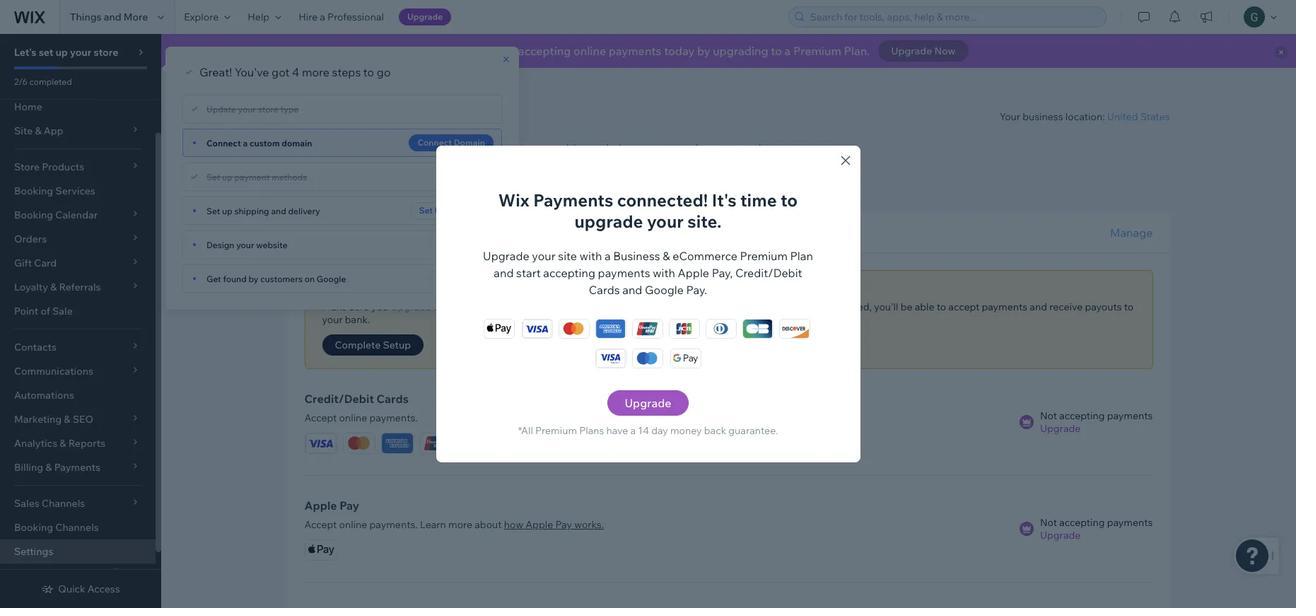 Task type: locate. For each thing, give the bounding box(es) containing it.
1 horizontal spatial manage
[[1110, 225, 1153, 239]]

how
[[358, 141, 381, 156], [504, 518, 524, 531]]

design inside button
[[439, 239, 467, 250]]

jcb image left *all
[[458, 434, 489, 453]]

1 vertical spatial payments.
[[370, 518, 418, 531]]

great!
[[199, 65, 232, 79]]

united states button
[[1107, 110, 1170, 123]]

2 connect from the left
[[207, 138, 241, 148]]

mastercard image
[[560, 320, 588, 338], [343, 434, 375, 453]]

money
[[671, 424, 702, 437]]

set for set up shipping and delivery
[[207, 205, 220, 216]]

1 horizontal spatial more
[[448, 518, 473, 531]]

custom
[[250, 138, 280, 148]]

can left pay.
[[467, 141, 486, 156]]

you'll
[[874, 301, 899, 313]]

wix
[[499, 190, 530, 211]]

1 horizontal spatial customers
[[409, 141, 465, 156]]

apple left works.
[[526, 518, 553, 531]]

domain
[[282, 138, 312, 148]]

cards down setup
[[377, 392, 409, 406]]

design left site
[[439, 239, 467, 250]]

amex image for visa image
[[382, 434, 413, 453]]

account up you
[[371, 284, 409, 296]]

0 vertical spatial discover image
[[780, 320, 809, 338]]

receive
[[1050, 301, 1083, 313]]

get right setup
[[438, 273, 453, 284]]

by right found at the left of the page
[[249, 273, 259, 284]]

0 vertical spatial not
[[1040, 410, 1057, 422]]

upgrade link
[[608, 390, 689, 416], [1040, 422, 1153, 435], [1040, 529, 1153, 542]]

1 vertical spatial not
[[1040, 516, 1057, 529]]

1 connect from the left
[[418, 137, 452, 148]]

1 vertical spatial with
[[653, 266, 676, 280]]

2 can from the left
[[534, 141, 553, 156]]

1 vertical spatial online
[[339, 412, 367, 424]]

jcb image down complete
[[670, 320, 699, 338]]

1 vertical spatial business
[[453, 301, 494, 313]]

2/6
[[14, 76, 28, 87]]

connect down update
[[207, 138, 241, 148]]

business down started
[[453, 301, 494, 313]]

apple for apple pay ,
[[678, 266, 710, 280]]

jcb image
[[670, 320, 699, 338], [458, 434, 489, 453]]

booking for booking services
[[14, 185, 53, 197]]

credit/debit cards
[[589, 266, 803, 297]]

0 vertical spatial up
[[56, 46, 68, 59]]

premium left plan
[[740, 249, 788, 263]]

and up then,
[[623, 283, 643, 297]]

chinaunionpay image
[[633, 320, 662, 338], [420, 434, 451, 453]]

to right upgrading
[[771, 44, 782, 58]]

customers left on in the left top of the page
[[260, 273, 303, 284]]

set down connect a custom domain
[[207, 172, 220, 182]]

0 vertical spatial payments.
[[370, 412, 418, 424]]

1 vertical spatial cards
[[377, 392, 409, 406]]

google up complete
[[645, 283, 684, 297]]

to right time
[[781, 190, 798, 211]]

1 horizontal spatial payment
[[629, 141, 675, 156]]

booking for booking channels
[[14, 521, 53, 534]]

1 horizontal spatial settings
[[288, 89, 326, 102]]

site
[[469, 239, 485, 250]]

booking services link
[[0, 179, 156, 203]]

with right site
[[580, 249, 602, 263]]

cards inside credit/debit cards
[[589, 283, 620, 297]]

1 vertical spatial payment
[[234, 172, 270, 182]]

2 vertical spatial upgrade link
[[1040, 529, 1153, 542]]

0 horizontal spatial &
[[496, 301, 503, 313]]

2 vertical spatial payments
[[533, 190, 614, 211]]

settings down booking channels
[[14, 545, 53, 558]]

1 horizontal spatial cards
[[589, 283, 620, 297]]

0 vertical spatial apple
[[678, 266, 710, 280]]

accept up visa image
[[305, 412, 337, 424]]

things
[[70, 11, 102, 23]]

accept up apple pay image
[[305, 518, 337, 531]]

payment up shipping
[[234, 172, 270, 182]]

day
[[652, 424, 668, 437]]

how inside apple pay accept online payments. learn more about how apple pay works.
[[504, 518, 524, 531]]

0 vertical spatial payments
[[391, 89, 437, 102]]

online inside "credit/debit cards accept online payments."
[[339, 412, 367, 424]]

states
[[1141, 110, 1170, 123]]

payments. for credit/debit cards
[[370, 412, 418, 424]]

0 horizontal spatial jcb image
[[458, 434, 489, 453]]

complete inside button
[[335, 339, 381, 352]]

0 horizontal spatial amex image
[[382, 434, 413, 453]]

1 horizontal spatial how
[[504, 518, 524, 531]]

customers up up
[[409, 141, 465, 156]]

setup
[[411, 284, 438, 296]]

ecommerce
[[673, 249, 738, 263], [505, 301, 562, 313]]

booking left services
[[14, 185, 53, 197]]

settings inside "button"
[[288, 89, 326, 102]]

cards up 'plan.'
[[589, 283, 620, 297]]

1 horizontal spatial design
[[439, 239, 467, 250]]

2 horizontal spatial apple
[[678, 266, 710, 280]]

electron image
[[596, 349, 625, 368]]

plan.
[[608, 301, 630, 313]]

0 vertical spatial with
[[580, 249, 602, 263]]

get for get started
[[438, 273, 453, 284]]

a down get started button on the left top of page
[[445, 301, 451, 313]]

0 vertical spatial upgrade link
[[608, 390, 689, 416]]

0 horizontal spatial credit/debit
[[305, 392, 374, 406]]

account inside then, complete your account setup. once approved, you'll be able to accept payments and receive payouts to your bank.
[[729, 301, 766, 313]]

booking
[[14, 185, 53, 197], [14, 521, 53, 534]]

0 horizontal spatial ecommerce
[[505, 301, 562, 313]]

connect left domain
[[418, 137, 452, 148]]

plan
[[790, 249, 813, 263]]

complete for complete account setup
[[322, 284, 368, 296]]

not accepting payments upgrade for cards
[[1040, 410, 1153, 435]]

back
[[704, 424, 727, 437]]

payments for wix payments
[[533, 190, 614, 211]]

0 horizontal spatial customers
[[260, 273, 303, 284]]

upgrade now
[[891, 45, 956, 57]]

2 vertical spatial online
[[339, 518, 367, 531]]

get inside button
[[438, 273, 453, 284]]

booking channels link
[[0, 516, 156, 540]]

your left site.
[[647, 211, 684, 232]]

2 payments. from the top
[[370, 518, 418, 531]]

amex image
[[596, 320, 625, 338], [382, 434, 413, 453]]

you
[[372, 301, 388, 313]]

and google pay .
[[620, 283, 707, 297]]

by inside alert
[[697, 44, 711, 58]]

0 vertical spatial business
[[613, 249, 660, 263]]

0 vertical spatial cards
[[589, 283, 620, 297]]

to right payouts
[[1124, 301, 1134, 313]]

great! you've got 4 more steps to go
[[199, 65, 391, 79]]

more inside apple pay accept online payments. learn more about how apple pay works.
[[448, 518, 473, 531]]

with up and google pay .
[[653, 266, 676, 280]]

0 vertical spatial not accepting payments upgrade
[[1040, 410, 1153, 435]]

up left shipping
[[222, 205, 233, 216]]

1 horizontal spatial &
[[663, 249, 670, 263]]

premium left 'plan.'
[[564, 301, 606, 313]]

1 horizontal spatial account
[[729, 301, 766, 313]]

1 not from the top
[[1040, 410, 1057, 422]]

discover image for cartesbancaires icon
[[780, 320, 809, 338]]

up down connect a custom domain
[[222, 172, 233, 182]]

connect inside button
[[418, 137, 452, 148]]

0 vertical spatial ecommerce
[[673, 249, 738, 263]]

more right 4
[[302, 65, 330, 79]]

site
[[558, 249, 577, 263]]

with
[[580, 249, 602, 263], [653, 266, 676, 280]]

to
[[771, 44, 782, 58], [363, 65, 374, 79], [781, 190, 798, 211], [434, 301, 443, 313], [937, 301, 947, 313], [1124, 301, 1134, 313]]

your inside connected!  it's time to upgrade your site.
[[647, 211, 684, 232]]

1 horizontal spatial store
[[258, 104, 279, 114]]

set left up
[[419, 205, 433, 216]]

type
[[281, 104, 299, 114]]

credit/debit up the setup.
[[736, 266, 803, 280]]

cards
[[589, 283, 620, 297], [377, 392, 409, 406]]

connect for connect a custom domain
[[207, 138, 241, 148]]

1 booking from the top
[[14, 185, 53, 197]]

not
[[1040, 410, 1057, 422], [1040, 516, 1057, 529]]

1 vertical spatial chinaunionpay image
[[420, 434, 451, 453]]

how right about
[[504, 518, 524, 531]]

payouts
[[1085, 301, 1122, 313]]

settings up the type
[[288, 89, 326, 102]]

approved,
[[826, 301, 872, 313]]

start accepting online payments today by upgrading to a premium plan. alert
[[161, 34, 1297, 68]]

1 design from the left
[[439, 239, 467, 250]]

1 vertical spatial manage
[[1110, 225, 1153, 239]]

manage button
[[1110, 224, 1153, 241]]

a down upgrade
[[605, 249, 611, 263]]

payments inside alert
[[609, 44, 662, 58]]

1 horizontal spatial get
[[438, 273, 453, 284]]

0 horizontal spatial store
[[94, 46, 118, 59]]

accept inside accept payments manage how your customers can pay. you can add or switch payment options at any time.
[[313, 107, 389, 135]]

payments inside upgrade your site with a business & ecommerce premium plan and start accepting payments with
[[598, 266, 651, 280]]

ecommerce up apple pay ,
[[673, 249, 738, 263]]

apple up apple pay image
[[305, 499, 337, 513]]

1 payments. from the top
[[370, 412, 418, 424]]

0 vertical spatial &
[[663, 249, 670, 263]]

0 horizontal spatial diners image
[[496, 434, 527, 453]]

your right set
[[70, 46, 91, 59]]

1 vertical spatial more
[[448, 518, 473, 531]]

account up cartesbancaires icon
[[729, 301, 766, 313]]

connect
[[418, 137, 452, 148], [207, 138, 241, 148]]

cards inside "credit/debit cards accept online payments."
[[377, 392, 409, 406]]

discover image left have
[[573, 434, 604, 453]]

your down accept payments button at top left
[[383, 141, 407, 156]]

mastercard image for the amex icon related to visa icon
[[560, 320, 588, 338]]

how down accept payments button at top left
[[358, 141, 381, 156]]

and
[[104, 11, 121, 23], [271, 205, 286, 216], [494, 266, 514, 280], [623, 283, 643, 297], [1030, 301, 1048, 313]]

0 vertical spatial payment
[[629, 141, 675, 156]]

get left found at the left of the page
[[207, 273, 221, 284]]

1 vertical spatial complete
[[335, 339, 381, 352]]

store inside the sidebar 'element'
[[94, 46, 118, 59]]

customers
[[409, 141, 465, 156], [260, 273, 303, 284]]

accept payments manage how your customers can pay. you can add or switch payment options at any time.
[[313, 107, 781, 156]]

your up 'start'
[[532, 249, 556, 263]]

by right today
[[697, 44, 711, 58]]

1 horizontal spatial connect
[[418, 137, 452, 148]]

a right hire
[[320, 11, 325, 23]]

and left the "receive"
[[1030, 301, 1048, 313]]

mastercard image for visa image's the amex icon
[[343, 434, 375, 453]]

and inside upgrade your site with a business & ecommerce premium plan and start accepting payments with
[[494, 266, 514, 280]]

0 vertical spatial complete
[[322, 284, 368, 296]]

to inside connected!  it's time to upgrade your site.
[[781, 190, 798, 211]]

*all
[[518, 424, 533, 437]]

point of sale link
[[0, 299, 156, 323]]

diners image left cartesbancaires image
[[496, 434, 527, 453]]

quick
[[58, 583, 85, 596]]

mastercard image down "credit/debit cards accept online payments." at the bottom left
[[343, 434, 375, 453]]

1 vertical spatial payments
[[394, 107, 501, 135]]

accept down steps
[[313, 107, 389, 135]]

cartesbancaires image
[[534, 434, 566, 453]]

up right set
[[56, 46, 68, 59]]

help
[[248, 11, 270, 23]]

not for pay
[[1040, 516, 1057, 529]]

payments inside button
[[391, 89, 437, 102]]

online for apple pay
[[339, 518, 367, 531]]

1 vertical spatial diners image
[[496, 434, 527, 453]]

upgrading
[[713, 44, 769, 58]]

1 vertical spatial how
[[504, 518, 524, 531]]

to inside start accepting online payments today by upgrading to a premium plan. alert
[[771, 44, 782, 58]]

and left 'start'
[[494, 266, 514, 280]]

credit/debit for credit/debit cards accept online payments.
[[305, 392, 374, 406]]

payments. inside apple pay accept online payments. learn more about how apple pay works.
[[370, 518, 418, 531]]

more right learn
[[448, 518, 473, 531]]

can
[[467, 141, 486, 156], [534, 141, 553, 156]]

booking left channels
[[14, 521, 53, 534]]

a right upgrading
[[785, 44, 791, 58]]

point of sale
[[14, 305, 73, 318]]

apple up .
[[678, 266, 710, 280]]

0 horizontal spatial how
[[358, 141, 381, 156]]

cartesbancaires image
[[743, 320, 772, 338]]

set left shipping
[[207, 205, 220, 216]]

1 vertical spatial up
[[222, 172, 233, 182]]

payment right switch on the top left of page
[[629, 141, 675, 156]]

domain
[[454, 137, 485, 148]]

0 horizontal spatial by
[[249, 273, 259, 284]]

2 not from the top
[[1040, 516, 1057, 529]]

upgrade
[[575, 211, 643, 232]]

0 horizontal spatial settings
[[14, 545, 53, 558]]

business
[[1023, 110, 1064, 123]]

credit/debit inside "credit/debit cards accept online payments."
[[305, 392, 374, 406]]

payment inside accept payments manage how your customers can pay. you can add or switch payment options at any time.
[[629, 141, 675, 156]]

1 not accepting payments upgrade from the top
[[1040, 410, 1153, 435]]

accepting inside upgrade your site with a business & ecommerce premium plan and start accepting payments with
[[543, 266, 596, 280]]

2 get from the left
[[207, 273, 221, 284]]

a inside start accepting online payments today by upgrading to a premium plan. alert
[[785, 44, 791, 58]]

manage
[[313, 141, 356, 156], [1110, 225, 1153, 239]]

0 horizontal spatial design
[[207, 239, 234, 250]]

0 horizontal spatial get
[[207, 273, 221, 284]]

0 vertical spatial jcb image
[[670, 320, 699, 338]]

1 can from the left
[[467, 141, 486, 156]]

online for credit/debit cards
[[339, 412, 367, 424]]

&
[[663, 249, 670, 263], [496, 301, 503, 313]]

& up and google pay .
[[663, 249, 670, 263]]

discover image down the setup.
[[780, 320, 809, 338]]

2 booking from the top
[[14, 521, 53, 534]]

1 horizontal spatial ecommerce
[[673, 249, 738, 263]]

up for set up payment methods
[[222, 172, 233, 182]]

your inside upgrade your site with a business & ecommerce premium plan and start accepting payments with
[[532, 249, 556, 263]]

settings for settings link
[[14, 545, 53, 558]]

1 vertical spatial mastercard image
[[343, 434, 375, 453]]

plan.
[[844, 44, 870, 58]]

can right you
[[534, 141, 553, 156]]

complete for complete setup
[[335, 339, 381, 352]]

maestro image
[[649, 434, 680, 453]]

make
[[322, 301, 347, 313]]

credit/debit for credit/debit cards
[[736, 266, 803, 280]]

your left bank.
[[322, 313, 343, 326]]

1 vertical spatial booking
[[14, 521, 53, 534]]

to down setup
[[434, 301, 443, 313]]

1 horizontal spatial amex image
[[596, 320, 625, 338]]

pay
[[712, 266, 730, 280], [687, 283, 705, 297], [340, 499, 359, 513], [556, 518, 572, 531]]

1 vertical spatial not accepting payments upgrade
[[1040, 516, 1153, 542]]

1 horizontal spatial chinaunionpay image
[[633, 320, 662, 338]]

sure
[[349, 301, 369, 313]]

& up apple pay icon
[[496, 301, 503, 313]]

0 horizontal spatial mastercard image
[[343, 434, 375, 453]]

0 vertical spatial settings
[[288, 89, 326, 102]]

0 vertical spatial credit/debit
[[736, 266, 803, 280]]

ecommerce up visa icon
[[505, 301, 562, 313]]

2 vertical spatial up
[[222, 205, 233, 216]]

apple pay image
[[305, 540, 336, 560]]

1 horizontal spatial can
[[534, 141, 553, 156]]

store left the type
[[258, 104, 279, 114]]

setup.
[[768, 301, 796, 313]]

diners image for cartesbancaires image
[[496, 434, 527, 453]]

set inside button
[[419, 205, 433, 216]]

get for get found by customers on google
[[207, 273, 221, 284]]

0 vertical spatial account
[[371, 284, 409, 296]]

a left 14 on the bottom
[[631, 424, 636, 437]]

1 vertical spatial upgrade link
[[1040, 422, 1153, 435]]

diners image left cartesbancaires icon
[[707, 320, 736, 338]]

a left custom
[[243, 138, 248, 148]]

get
[[438, 273, 453, 284], [207, 273, 221, 284]]

payments. inside "credit/debit cards accept online payments."
[[370, 412, 418, 424]]

business up and google pay .
[[613, 249, 660, 263]]

payments inside accept payments manage how your customers can pay. you can add or switch payment options at any time.
[[394, 107, 501, 135]]

amex image down "credit/debit cards accept online payments." at the bottom left
[[382, 434, 413, 453]]

0 horizontal spatial chinaunionpay image
[[420, 434, 451, 453]]

2 design from the left
[[207, 239, 234, 250]]

0 vertical spatial customers
[[409, 141, 465, 156]]

plans
[[579, 424, 604, 437]]

a
[[320, 11, 325, 23], [785, 44, 791, 58], [243, 138, 248, 148], [605, 249, 611, 263], [445, 301, 451, 313], [631, 424, 636, 437]]

complete up make
[[322, 284, 368, 296]]

1 vertical spatial ecommerce
[[505, 301, 562, 313]]

0 horizontal spatial apple
[[305, 499, 337, 513]]

up for set up shipping and delivery
[[222, 205, 233, 216]]

0 vertical spatial store
[[94, 46, 118, 59]]

accepting inside start accepting online payments today by upgrading to a premium plan. alert
[[518, 44, 571, 58]]

0 vertical spatial by
[[697, 44, 711, 58]]

complete down bank.
[[335, 339, 381, 352]]

& inside upgrade your site with a business & ecommerce premium plan and start accepting payments with
[[663, 249, 670, 263]]

2 not accepting payments upgrade from the top
[[1040, 516, 1153, 542]]

maestro image
[[633, 349, 662, 368]]

electron image
[[611, 434, 642, 453]]

premium left plan.
[[794, 44, 842, 58]]

1 horizontal spatial with
[[653, 266, 676, 280]]

1 get from the left
[[438, 273, 453, 284]]

diners image
[[707, 320, 736, 338], [496, 434, 527, 453]]

your inside the sidebar 'element'
[[70, 46, 91, 59]]

accept
[[356, 89, 389, 102], [313, 107, 389, 135], [305, 412, 337, 424], [305, 518, 337, 531]]

online inside apple pay accept online payments. learn more about how apple pay works.
[[339, 518, 367, 531]]

discover image
[[780, 320, 809, 338], [573, 434, 604, 453]]

0 vertical spatial more
[[302, 65, 330, 79]]

credit/debit inside credit/debit cards
[[736, 266, 803, 280]]

jcb image for cartesbancaires image
[[458, 434, 489, 453]]

google right on in the left top of the page
[[317, 273, 346, 284]]

settings inside the sidebar 'element'
[[14, 545, 53, 558]]

amex image down 'plan.'
[[596, 320, 625, 338]]

start accepting online payments today by upgrading to a premium plan.
[[489, 44, 870, 58]]

1 vertical spatial credit/debit
[[305, 392, 374, 406]]

0 horizontal spatial can
[[467, 141, 486, 156]]

design for design site
[[439, 239, 467, 250]]

1 horizontal spatial credit/debit
[[736, 266, 803, 280]]

accept inside "credit/debit cards accept online payments."
[[305, 412, 337, 424]]

payments
[[391, 89, 437, 102], [394, 107, 501, 135], [533, 190, 614, 211]]

design up found at the left of the page
[[207, 239, 234, 250]]

mastercard image right visa icon
[[560, 320, 588, 338]]

1 horizontal spatial google
[[645, 283, 684, 297]]

upgrade inside button
[[407, 11, 443, 22]]

apple for apple pay accept online payments. learn more about how apple pay works.
[[305, 499, 337, 513]]

accept down go
[[356, 89, 389, 102]]

0 vertical spatial chinaunionpay image
[[633, 320, 662, 338]]

your left website
[[236, 239, 254, 250]]

credit/debit up visa image
[[305, 392, 374, 406]]

0 vertical spatial how
[[358, 141, 381, 156]]

store down things and more
[[94, 46, 118, 59]]

1 vertical spatial amex image
[[382, 434, 413, 453]]

1 vertical spatial settings
[[14, 545, 53, 558]]

connect for connect domain
[[418, 137, 452, 148]]

0 horizontal spatial google
[[317, 273, 346, 284]]

accept payments button
[[349, 85, 444, 106]]

0 horizontal spatial cards
[[377, 392, 409, 406]]

set for set up payment methods
[[207, 172, 220, 182]]

steps
[[332, 65, 361, 79]]

online inside start accepting online payments today by upgrading to a premium plan. alert
[[574, 44, 606, 58]]

1 horizontal spatial diners image
[[707, 320, 736, 338]]



Task type: vqa. For each thing, say whether or not it's contained in the screenshot.
Let's set up your business
no



Task type: describe. For each thing, give the bounding box(es) containing it.
wix payments
[[499, 190, 614, 211]]

add
[[556, 141, 576, 156]]

site.
[[688, 211, 722, 232]]

hire a professional
[[299, 11, 384, 23]]

1 horizontal spatial apple
[[526, 518, 553, 531]]

to left go
[[363, 65, 374, 79]]

set up shipping button
[[411, 202, 494, 219]]

manage inside accept payments manage how your customers can pay. you can add or switch payment options at any time.
[[313, 141, 356, 156]]

0 horizontal spatial with
[[580, 249, 602, 263]]

or
[[579, 141, 590, 156]]

diners image for cartesbancaires icon
[[707, 320, 736, 338]]

set
[[39, 46, 53, 59]]

design site
[[439, 239, 485, 250]]

accept payments
[[356, 89, 437, 102]]

guarantee.
[[729, 424, 778, 437]]

apple pay image
[[485, 320, 513, 338]]

not for cards
[[1040, 410, 1057, 422]]

business inside upgrade your site with a business & ecommerce premium plan and start accepting payments with
[[613, 249, 660, 263]]

cards for credit/debit cards
[[589, 283, 620, 297]]

14
[[638, 424, 649, 437]]

your inside accept payments manage how your customers can pay. you can add or switch payment options at any time.
[[383, 141, 407, 156]]

hire
[[299, 11, 318, 23]]

Search for tools, apps, help & more... field
[[806, 7, 1102, 27]]

switch
[[592, 141, 626, 156]]

complete setup button
[[322, 335, 424, 356]]

update
[[207, 104, 236, 114]]

be
[[901, 301, 913, 313]]

payments. for apple pay
[[370, 518, 418, 531]]

4
[[292, 65, 299, 79]]

connected
[[288, 177, 348, 187]]

started
[[454, 273, 485, 284]]

cards for credit/debit cards accept online payments.
[[377, 392, 409, 406]]

upgrade inside upgrade your site with a business & ecommerce premium plan and start accepting payments with
[[483, 249, 530, 263]]

let's
[[14, 46, 36, 59]]

services
[[55, 185, 95, 197]]

visa image
[[523, 320, 552, 338]]

apple pay ,
[[678, 266, 736, 280]]

complete setup
[[335, 339, 411, 352]]

update your store type
[[207, 104, 299, 114]]

shipping
[[234, 205, 269, 216]]

customers inside accept payments manage how your customers can pay. you can add or switch payment options at any time.
[[409, 141, 465, 156]]

upgrade link for pay
[[1040, 529, 1153, 542]]

and inside then, complete your account setup. once approved, you'll be able to accept payments and receive payouts to your bank.
[[1030, 301, 1048, 313]]

complete
[[660, 301, 704, 313]]

booking channels
[[14, 521, 99, 534]]

a inside hire a professional link
[[320, 11, 325, 23]]

automations
[[14, 389, 74, 402]]

,
[[730, 266, 733, 280]]

chinaunionpay image for visa image's the amex icon
[[420, 434, 451, 453]]

united
[[1107, 110, 1138, 123]]

a inside upgrade your site with a business & ecommerce premium plan and start accepting payments with
[[605, 249, 611, 263]]

premium right *all
[[535, 424, 577, 437]]

your
[[1000, 110, 1021, 123]]

and left delivery
[[271, 205, 286, 216]]

about
[[475, 518, 502, 531]]

not accepting payments upgrade for pay
[[1040, 516, 1153, 542]]

options
[[678, 141, 718, 156]]

set for set up shipping
[[419, 205, 433, 216]]

chinaunionpay image for the amex icon related to visa icon
[[633, 320, 662, 338]]

up inside the sidebar 'element'
[[56, 46, 68, 59]]

make sure you upgrade to a business & ecommerce premium plan.
[[322, 301, 630, 313]]

quick access button
[[41, 583, 120, 596]]

upgrade button
[[399, 8, 451, 25]]

now
[[935, 45, 956, 57]]

accept inside button
[[356, 89, 389, 102]]

upgrade inside button
[[891, 45, 932, 57]]

premium inside alert
[[794, 44, 842, 58]]

professional
[[328, 11, 384, 23]]

set up shipping
[[419, 205, 485, 216]]

location:
[[1066, 110, 1105, 123]]

set up shipping and delivery
[[207, 205, 320, 216]]

visa image
[[305, 434, 336, 453]]

connected!
[[617, 190, 708, 211]]

channels
[[55, 521, 99, 534]]

shipping
[[448, 205, 485, 216]]

0 horizontal spatial business
[[453, 301, 494, 313]]

things and more
[[70, 11, 148, 23]]

accept inside apple pay accept online payments. learn more about how apple pay works.
[[305, 518, 337, 531]]

got
[[272, 65, 290, 79]]

payments for accept payments
[[391, 89, 437, 102]]

complete account setup
[[322, 284, 438, 296]]

0 horizontal spatial account
[[371, 284, 409, 296]]

connect domain
[[418, 137, 485, 148]]

settings for settings "button"
[[288, 89, 326, 102]]

1 vertical spatial &
[[496, 301, 503, 313]]

your right update
[[238, 104, 256, 114]]

start
[[516, 266, 541, 280]]

completed
[[29, 76, 72, 87]]

to right able
[[937, 301, 947, 313]]

accept
[[949, 301, 980, 313]]

booking services
[[14, 185, 95, 197]]

settings button
[[280, 85, 333, 106]]

google pay image
[[671, 349, 700, 368]]

of
[[41, 305, 50, 318]]

automations link
[[0, 383, 156, 407]]

1 vertical spatial by
[[249, 273, 259, 284]]

2/6 completed
[[14, 76, 72, 87]]

jcb image for cartesbancaires icon
[[670, 320, 699, 338]]

time
[[741, 190, 777, 211]]

how inside accept payments manage how your customers can pay. you can add or switch payment options at any time.
[[358, 141, 381, 156]]

works.
[[574, 518, 604, 531]]

your business location: united states
[[1000, 110, 1170, 123]]

methods
[[272, 172, 307, 182]]

payments for accept payments manage how your customers can pay. you can add or switch payment options at any time.
[[394, 107, 501, 135]]

up
[[435, 205, 447, 216]]

credit/debit cards accept online payments.
[[305, 392, 418, 424]]

design for design your website
[[207, 239, 234, 250]]

any
[[733, 141, 752, 156]]

connect domain button
[[409, 134, 494, 151]]

get found by customers on google
[[207, 273, 346, 284]]

at
[[720, 141, 731, 156]]

premium inside upgrade your site with a business & ecommerce premium plan and start accepting payments with
[[740, 249, 788, 263]]

.
[[705, 283, 707, 297]]

0 horizontal spatial payment
[[234, 172, 270, 182]]

setup
[[383, 339, 411, 352]]

payments inside then, complete your account setup. once approved, you'll be able to accept payments and receive payouts to your bank.
[[982, 301, 1028, 313]]

upgrade link for cards
[[1040, 422, 1153, 435]]

ecommerce inside upgrade your site with a business & ecommerce premium plan and start accepting payments with
[[673, 249, 738, 263]]

sidebar element
[[0, 34, 161, 608]]

upgrade your site with a business & ecommerce premium plan and start accepting payments with
[[483, 249, 813, 280]]

learn
[[420, 518, 446, 531]]

explore
[[184, 11, 219, 23]]

start
[[489, 44, 516, 58]]

1 vertical spatial store
[[258, 104, 279, 114]]

more
[[124, 11, 148, 23]]

quick access
[[58, 583, 120, 596]]

0 horizontal spatial more
[[302, 65, 330, 79]]

able
[[915, 301, 935, 313]]

and left the more
[[104, 11, 121, 23]]

found
[[223, 273, 247, 284]]

design your website
[[207, 239, 288, 250]]

your down .
[[706, 301, 727, 313]]

discover image for cartesbancaires image
[[573, 434, 604, 453]]

apple pay accept online payments. learn more about how apple pay works.
[[305, 499, 604, 531]]

design site button
[[430, 236, 494, 253]]

you've
[[235, 65, 269, 79]]

amex image for visa icon
[[596, 320, 625, 338]]



